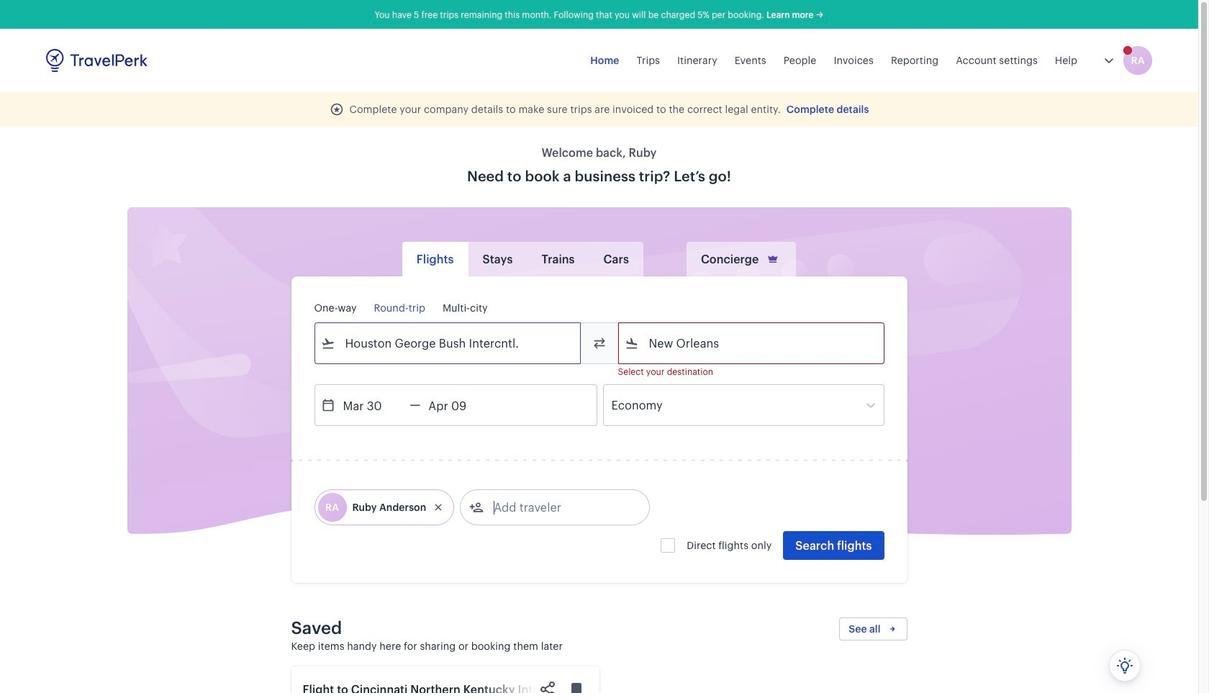 Task type: locate. For each thing, give the bounding box(es) containing it.
To search field
[[639, 332, 865, 355]]

Return text field
[[421, 385, 495, 425]]

Add traveler search field
[[484, 496, 634, 519]]



Task type: vqa. For each thing, say whether or not it's contained in the screenshot.
From search box
yes



Task type: describe. For each thing, give the bounding box(es) containing it.
From search field
[[335, 332, 561, 355]]

Depart text field
[[335, 385, 410, 425]]



